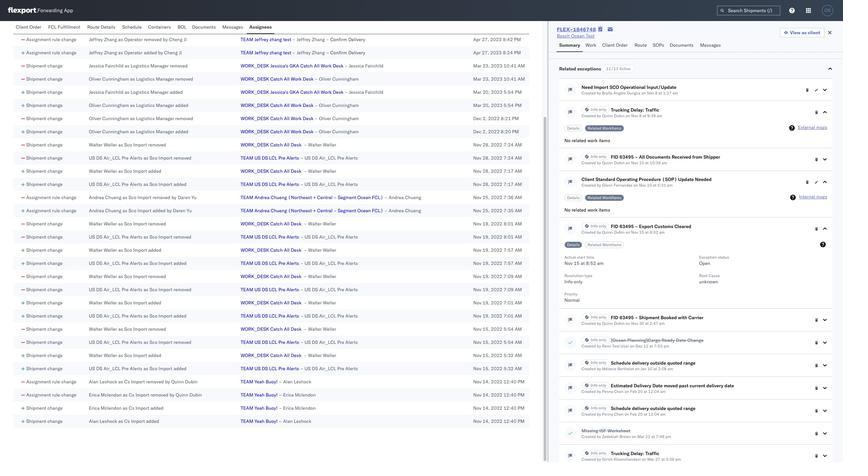 Task type: locate. For each thing, give the bounding box(es) containing it.
7 lcl from the top
[[269, 340, 277, 346]]

open
[[700, 261, 711, 267]]

schedule delivery outside quoted range up 21
[[611, 406, 696, 412]]

0 vertical spatial related workitems button
[[585, 125, 625, 132]]

dec 2, 2022 8:20 pm
[[474, 129, 519, 135]]

0 vertical spatial related workitems
[[588, 126, 622, 131]]

1 7:01 from the top
[[504, 300, 514, 306]]

1 nov 19, 2022 7:09 am from the top
[[474, 274, 522, 280]]

1 vertical spatial 7:17
[[504, 182, 514, 188]]

1 vertical spatial related workitems button
[[585, 195, 625, 201]]

at inside 'actual start time nov 15 at 8:52 am'
[[581, 261, 585, 267]]

2 nov 19, 2022 7:09 am from the top
[[474, 287, 522, 293]]

17 shipment change from the top
[[26, 300, 63, 306]]

weller
[[104, 142, 117, 148], [323, 142, 336, 148], [104, 168, 117, 174], [323, 168, 336, 174], [104, 221, 117, 227], [323, 221, 336, 227], [104, 248, 117, 253], [323, 248, 336, 253], [104, 274, 117, 280], [323, 274, 336, 280], [104, 300, 117, 306], [323, 300, 336, 306], [104, 327, 117, 333], [323, 327, 336, 333], [104, 353, 117, 359], [323, 353, 336, 359]]

quinn for fid 63495 - all documents received from shipper
[[603, 161, 613, 165]]

1 nov 14, 2022 12:40 pm from the top
[[474, 379, 525, 385]]

zhang
[[270, 37, 282, 43], [270, 50, 282, 56]]

1 vertical spatial schedule delivery outside quoted range
[[611, 406, 696, 412]]

14, for alan leshock as cs import removed by quinn dubin
[[483, 379, 490, 385]]

-
[[293, 37, 296, 43], [326, 37, 329, 43], [293, 50, 296, 56], [326, 50, 329, 56], [345, 63, 348, 69], [315, 76, 318, 82], [345, 89, 348, 95], [315, 102, 318, 108], [315, 116, 318, 122], [315, 129, 318, 135], [304, 142, 307, 148], [635, 154, 638, 160], [301, 155, 303, 161], [304, 168, 307, 174], [301, 182, 303, 188], [334, 195, 337, 201], [385, 195, 388, 201], [334, 208, 337, 214], [385, 208, 388, 214], [304, 221, 307, 227], [635, 224, 638, 230], [301, 234, 303, 240], [304, 248, 307, 253], [301, 261, 303, 267], [304, 274, 307, 280], [301, 287, 303, 293], [304, 300, 307, 306], [301, 313, 303, 319], [635, 315, 638, 321], [304, 327, 307, 333], [301, 340, 303, 346], [304, 353, 307, 359], [301, 366, 303, 372], [279, 379, 282, 385], [279, 393, 282, 398], [279, 406, 282, 412], [279, 419, 282, 425]]

1 schedule delivery outside quoted range from the top
[[611, 361, 696, 366]]

central
[[317, 195, 333, 201], [317, 208, 333, 214]]

12:04
[[649, 390, 660, 395], [649, 412, 660, 417]]

1 vertical spatial jessica's
[[271, 89, 289, 95]]

1 2, from the top
[[483, 116, 487, 122]]

5 assignment rule change from the top
[[26, 379, 76, 385]]

14,
[[483, 379, 490, 385], [483, 393, 490, 398], [483, 406, 490, 412], [483, 419, 490, 425]]

on down operating
[[634, 183, 638, 188]]

pm inside client standard operating procedure (sop) update needed created by glenn fernandez on nov 10 at 5:31 pm
[[668, 183, 673, 188]]

23,
[[483, 63, 490, 69], [483, 76, 490, 82]]

0 vertical spatial nov 19, 2022 7:01 am
[[474, 300, 522, 306]]

2 related from the top
[[572, 207, 587, 213]]

andrea chueng as sco import added by daren yu
[[89, 208, 192, 214]]

2 7:09 from the top
[[504, 287, 514, 293]]

items up the created by quinn dubin on nov 10 at 10:38 am
[[599, 138, 611, 144]]

3 related workitems button from the top
[[585, 242, 625, 249]]

10 for -
[[640, 161, 645, 165]]

catch for nov 28, 2022 7:17 am
[[271, 168, 283, 174]]

2 nov 14, 2022 12:40 pm from the top
[[474, 393, 525, 398]]

2 work_desk from the top
[[241, 76, 269, 82]]

1 vertical spatial nov 19, 2022 8:01 am
[[474, 234, 522, 240]]

info only up mélanie
[[591, 361, 607, 366]]

0 vertical spatial documents button
[[189, 21, 220, 34]]

actual start time nov 15 at 8:52 am
[[565, 255, 604, 267]]

gka for jessica fairchild as logistics manager removed
[[290, 63, 299, 69]]

work for internal
[[588, 207, 598, 213]]

2 related workitems button from the top
[[585, 195, 625, 201]]

created inside "need import sco operational input/update created by brylle angelo dungca on nov 8 at 1:27 am"
[[582, 91, 596, 96]]

15, for walter weller as sco import removed
[[483, 327, 490, 333]]

5 team from the top
[[241, 195, 253, 201]]

0 horizontal spatial 15
[[574, 261, 580, 267]]

view as client
[[791, 30, 821, 36]]

2023 for jeffrey zhang as operator added by cheng ji
[[491, 50, 502, 56]]

1 us ds air_lcl pre alerts as sco import added from the top
[[89, 182, 187, 188]]

team us ds lcl pre alerts - us ds air_lcl pre alerts for nov 19, 2022 8:01 am
[[241, 234, 358, 240]]

3 rule from the top
[[52, 195, 60, 201]]

0 vertical spatial daren
[[178, 195, 190, 201]]

0 vertical spatial mar 23, 2023 10:41 am
[[474, 63, 525, 69]]

8 lcl from the top
[[269, 366, 277, 372]]

0 vertical spatial +
[[313, 195, 316, 201]]

mar 20, 2023 5:54 pm for work_desk jessica's gka catch all work desk - jessica fairchild
[[474, 89, 522, 95]]

at down input/update
[[659, 91, 663, 96]]

created by penny chen on feb 20 at 12:04 am up worksheet
[[582, 412, 666, 417]]

1 vertical spatial dec
[[474, 129, 482, 135]]

27,
[[482, 37, 489, 43], [482, 50, 489, 56]]

info only down brylle
[[591, 107, 607, 112]]

1 horizontal spatial messages button
[[698, 39, 725, 52]]

date left moved
[[653, 383, 663, 389]]

workitems for fid
[[603, 243, 622, 248]]

team us ds lcl pre alerts - us ds air_lcl pre alerts for nov 19, 2022 7:09 am
[[241, 287, 358, 293]]

oliver cunningham as logistics manager removed for mar 23, 2023 10:41 am
[[89, 76, 193, 82]]

fid
[[611, 154, 619, 160], [611, 224, 619, 230], [611, 315, 619, 321]]

0 horizontal spatial omkar
[[89, 23, 103, 29]]

7:01
[[504, 300, 514, 306], [504, 313, 514, 319]]

all for nov 19, 2022 7:09 am
[[284, 274, 290, 280]]

1 vertical spatial nov 28, 2022 7:17 am
[[474, 182, 522, 188]]

0 vertical spatial trucking delay: traffic
[[611, 107, 660, 113]]

as inside view as client button
[[802, 30, 807, 36]]

cheng down containers button
[[164, 50, 178, 56]]

info only up created by quinn dubin on nov 30 at 2:47 pm
[[591, 315, 607, 320]]

nov 19, 2022 7:57 am for team us ds lcl pre alerts - us ds air_lcl pre alerts
[[474, 261, 522, 267]]

2 jessica's from the top
[[271, 89, 289, 95]]

1 vertical spatial 7:01
[[504, 313, 514, 319]]

1 23, from the top
[[483, 63, 490, 69]]

1 vertical spatial work
[[588, 207, 598, 213]]

13 work_desk from the top
[[241, 327, 269, 333]]

2 gka from the top
[[290, 89, 299, 95]]

1 7:24 from the top
[[504, 142, 514, 148]]

12 work_desk from the top
[[241, 300, 269, 306]]

ocean for nov 25, 2022 7:35 am
[[358, 208, 371, 214]]

dec for dec 2, 2022 8:21 pm
[[474, 116, 482, 122]]

2 no from the top
[[565, 207, 571, 213]]

pm down (sop)
[[668, 183, 673, 188]]

1 assignment from the top
[[26, 37, 51, 43]]

bol button
[[175, 21, 189, 34]]

ocean for nov 25, 2022 7:36 am
[[358, 195, 371, 201]]

1 vertical spatial team yeah buoy! - erica mclendon
[[241, 406, 316, 412]]

1 vertical spatial workitems
[[603, 195, 622, 200]]

7:57 for us ds air_lcl pre alerts
[[504, 261, 514, 267]]

created by penny chen on feb 20 at 12:04 am
[[582, 390, 666, 395], [582, 412, 666, 417]]

pm
[[514, 37, 521, 43], [514, 50, 521, 56], [515, 89, 522, 95], [515, 102, 522, 108], [512, 116, 519, 122], [512, 129, 519, 135], [518, 379, 525, 385], [518, 393, 525, 398], [518, 406, 525, 412], [518, 419, 525, 425]]

trucking delay: traffic for khemchandani
[[611, 451, 660, 457]]

omkar right containers button
[[175, 23, 189, 29]]

nov 14, 2022 12:40 pm for erica mclendon as cs import removed by quinn dubin
[[474, 393, 525, 398]]

0 horizontal spatial date
[[653, 383, 663, 389]]

2 vertical spatial 10
[[648, 367, 653, 372]]

nov 28, 2022 7:24 am for team us ds lcl pre alerts - us ds air_lcl pre alerts
[[474, 155, 522, 161]]

quoted for created by penny chen on feb 20 at 12:04 am
[[668, 406, 683, 412]]

delivery up missing isf worksheet created by zedekiah brown on mar 21 at 7:46 pm
[[633, 406, 649, 412]]

1 oliver cunningham as logistics manager added from the top
[[89, 102, 188, 108]]

info inside resolution type info only
[[565, 279, 573, 285]]

3 63495 from the top
[[620, 315, 634, 321]]

6 info only from the top
[[591, 361, 607, 366]]

traffic up 27
[[646, 451, 660, 457]]

feb up missing isf worksheet created by zedekiah brown on mar 21 at 7:46 pm
[[631, 412, 637, 417]]

1 vertical spatial ocean
[[358, 195, 371, 201]]

trucking delay: traffic up created by girish khemchandani on mar 27 at 3:38 pm
[[611, 451, 660, 457]]

0 vertical spatial segment
[[338, 195, 356, 201]]

1 vertical spatial nov 15, 2022 5:32 am
[[474, 366, 522, 372]]

0 vertical spatial 7:57
[[504, 248, 514, 253]]

1 vertical spatial team jeffrey zhang test - jeffrey zhang - confirm delivery
[[241, 50, 366, 56]]

8:52 down time
[[587, 261, 597, 267]]

2 7:01 from the top
[[504, 313, 514, 319]]

only inside resolution type info only
[[574, 279, 583, 285]]

am
[[673, 91, 679, 96], [657, 113, 663, 118], [662, 161, 668, 165], [660, 230, 665, 235], [598, 261, 604, 267], [668, 367, 674, 372], [661, 390, 666, 395], [661, 412, 666, 417]]

assignment rule change for jeffrey zhang as operator removed by cheng ji
[[26, 37, 76, 43]]

dec down the dec 2, 2022 8:21 pm
[[474, 129, 482, 135]]

1 vertical spatial 5:32
[[504, 366, 514, 372]]

4 team from the top
[[241, 182, 253, 188]]

8 work_desk from the top
[[241, 168, 269, 174]]

6 rule from the top
[[52, 393, 60, 398]]

nov 19, 2022 7:57 am
[[474, 248, 522, 253], [474, 261, 522, 267]]

range for created by mélanie berthelot on jan 10 at 2:08 am
[[684, 361, 696, 366]]

2 created by penny chen on feb 20 at 12:04 am from the top
[[582, 412, 666, 417]]

4 lcl from the top
[[269, 261, 277, 267]]

0 vertical spatial delay:
[[631, 107, 645, 113]]

0 vertical spatial gka
[[290, 63, 299, 69]]

1 vertical spatial route
[[635, 42, 647, 48]]

details for created by glenn fernandez on nov 10 at 5:31 pm
[[568, 195, 580, 200]]

1 vertical spatial 12:04
[[649, 412, 660, 417]]

2 buoy! from the top
[[266, 393, 278, 398]]

all for nov 15, 2022 5:54 am
[[284, 327, 290, 333]]

resolution type info only
[[565, 274, 593, 285]]

10 right jan
[[648, 367, 653, 372]]

1 vertical spatial no related work items
[[565, 207, 611, 213]]

7 team us ds lcl pre alerts - us ds air_lcl pre alerts from the top
[[241, 340, 358, 346]]

related workitems button down created by quinn dubin on nov 8 at 9:39 am
[[585, 125, 625, 132]]

1 vertical spatial related workitems
[[588, 195, 622, 200]]

7:17 for walter weller
[[504, 168, 514, 174]]

2 trucking from the top
[[611, 451, 630, 457]]

1 vertical spatial work_desk jessica's gka catch all work desk - jessica fairchild
[[241, 89, 384, 95]]

fid up created by quinn dubin on nov 30 at 2:47 pm
[[611, 315, 619, 321]]

2 msgs from the top
[[817, 194, 828, 200]]

1 msgs from the top
[[817, 125, 828, 131]]

client order down flexport. image
[[16, 24, 41, 30]]

chen up worksheet
[[615, 412, 624, 417]]

0 vertical spatial 7:01
[[504, 300, 514, 306]]

dubin for fid 63495 - export customs cleared
[[614, 230, 625, 235]]

7:17
[[504, 168, 514, 174], [504, 182, 514, 188]]

2 work_desk catch all desk - walter weller from the top
[[241, 168, 336, 174]]

feb
[[631, 390, 637, 395], [631, 412, 637, 417]]

info only up remi
[[591, 338, 607, 343]]

5 team us ds lcl pre alerts - us ds air_lcl pre alerts from the top
[[241, 287, 358, 293]]

related up time
[[588, 243, 602, 248]]

0 vertical spatial yu
[[192, 195, 197, 201]]

change
[[688, 338, 704, 344]]

1 vertical spatial 27,
[[482, 50, 489, 56]]

2 oliver cunningham as logistics manager added from the top
[[89, 129, 188, 135]]

operator
[[125, 23, 144, 29], [124, 37, 143, 43], [124, 50, 143, 56]]

mar 23, 2023 10:41 am for work_desk catch all work desk - oliver cunningham
[[474, 76, 525, 82]]

root cause unknown
[[700, 274, 720, 285]]

dec up dec 2, 2022 8:20 pm
[[474, 116, 482, 122]]

Search Shipments (/) text field
[[717, 6, 781, 15]]

operator down the schedule 'button'
[[124, 37, 143, 43]]

3 work_desk from the top
[[241, 89, 269, 95]]

1 vertical spatial oliver cunningham as logistics manager added
[[89, 129, 188, 135]]

19 shipment change from the top
[[26, 327, 63, 333]]

erica
[[89, 393, 100, 398], [283, 393, 294, 398], [89, 406, 100, 412], [283, 406, 294, 412]]

yeah for erica mclendon as cs import added
[[255, 406, 265, 412]]

12:04 up 21
[[649, 412, 660, 417]]

0 vertical spatial oliver cunningham as logistics manager removed
[[89, 76, 193, 82]]

pm right 3:38
[[676, 457, 682, 462]]

related down created by quinn dubin on nov 8 at 9:39 am
[[588, 126, 602, 131]]

0 horizontal spatial order
[[29, 24, 41, 30]]

lcl for nov 19, 2022 7:57 am
[[269, 261, 277, 267]]

quoted for created by mélanie berthelot on jan 10 at 2:08 am
[[668, 361, 683, 366]]

nov 15, 2022 5:54 am for work_desk catch all desk - walter weller
[[474, 327, 522, 333]]

delay: up created by girish khemchandani on mar 27 at 3:38 pm
[[631, 451, 645, 457]]

2 horizontal spatial client
[[603, 42, 615, 48]]

fid up the created by quinn dubin on nov 10 at 10:38 am
[[611, 154, 619, 160]]

traffic up 9:39 on the top right of page
[[646, 107, 660, 113]]

daren for andrea chueng as sco import added by daren yu
[[173, 208, 186, 214]]

info only up girish
[[591, 451, 607, 456]]

catch for nov 19, 2022 7:01 am
[[271, 300, 283, 306]]

at inside "need import sco operational input/update created by brylle angelo dungca on nov 8 at 1:27 am"
[[659, 91, 663, 96]]

1 lcl from the top
[[269, 155, 277, 161]]

1 25, from the top
[[483, 195, 490, 201]]

at left 5:31
[[653, 183, 657, 188]]

0 vertical spatial messages button
[[220, 21, 247, 34]]

walter weller as sco import removed for nov 28, 2022 7:24 am
[[89, 142, 166, 148]]

pm inside missing isf worksheet created by zedekiah brown on mar 21 at 7:46 pm
[[666, 435, 672, 440]]

msgs right external
[[817, 125, 828, 131]]

date right ready
[[677, 338, 687, 344]]

2 traffic from the top
[[646, 451, 660, 457]]

(northeast
[[288, 195, 312, 201], [288, 208, 312, 214]]

created inside client standard operating procedure (sop) update needed created by glenn fernandez on nov 10 at 5:31 pm
[[582, 183, 596, 188]]

8 left 9:39 on the top right of page
[[640, 113, 642, 118]]

2 vertical spatial details button
[[565, 242, 583, 249]]

3 buoy! from the top
[[266, 406, 278, 412]]

nov 28, 2022 7:17 am for team us ds lcl pre alerts - us ds air_lcl pre alerts
[[474, 182, 522, 188]]

us ds air_lcl pre alerts as sco import removed for nov 28, 2022 7:24 am
[[89, 155, 191, 161]]

2 20, from the top
[[483, 102, 490, 108]]

mar for jessica fairchild as logistics manager removed
[[474, 63, 482, 69]]

shipment change
[[26, 63, 63, 69], [26, 76, 63, 82], [26, 89, 63, 95], [26, 102, 63, 108], [26, 116, 63, 122], [26, 129, 63, 135], [26, 142, 63, 148], [26, 155, 63, 161], [26, 168, 63, 174], [26, 182, 63, 188], [26, 221, 63, 227], [26, 234, 63, 240], [26, 248, 63, 253], [26, 261, 63, 267], [26, 274, 63, 280], [26, 287, 63, 293], [26, 300, 63, 306], [26, 313, 63, 319], [26, 327, 63, 333], [26, 340, 63, 346], [26, 353, 63, 359], [26, 366, 63, 372], [26, 406, 63, 412], [26, 419, 63, 425]]

nov inside 'actual start time nov 15 at 8:52 am'
[[565, 261, 573, 267]]

info only up created by quinn dubin on nov 15 at 8:52 am
[[591, 224, 607, 229]]

with
[[679, 315, 688, 321]]

range down past
[[684, 406, 696, 412]]

related left the exceptions
[[560, 66, 577, 72]]

at right 21
[[652, 435, 655, 440]]

1 horizontal spatial 8:52
[[650, 230, 659, 235]]

1 us ds air_lcl pre alerts as sco import removed from the top
[[89, 155, 191, 161]]

15 down export
[[640, 230, 645, 235]]

8 down input/update
[[656, 91, 658, 96]]

1 vertical spatial quoted
[[668, 406, 683, 412]]

order left fcl
[[29, 24, 41, 30]]

0 vertical spatial (northeast
[[288, 195, 312, 201]]

app
[[64, 7, 73, 14]]

0 vertical spatial 63495
[[620, 154, 634, 160]]

1 vertical spatial team andrea chueng (northeast + central - segment ocean fcl) - andrea chueng
[[241, 208, 421, 214]]

11 created from the top
[[582, 435, 596, 440]]

flexport. image
[[8, 7, 38, 14]]

type
[[585, 274, 593, 278]]

0 horizontal spatial client
[[16, 24, 28, 30]]

input/update
[[647, 84, 677, 90]]

1 vertical spatial 7:24
[[504, 155, 514, 161]]

1 range from the top
[[684, 361, 696, 366]]

1 vertical spatial outside
[[651, 406, 667, 412]]

no related work items
[[565, 138, 611, 144], [565, 207, 611, 213]]

order left route button
[[616, 42, 628, 48]]

0 vertical spatial fcl)
[[372, 195, 384, 201]]

0 vertical spatial 2,
[[483, 116, 487, 122]]

2 7:24 from the top
[[504, 155, 514, 161]]

apr 27, 2023 8:42 pm
[[474, 37, 521, 43]]

1 vertical spatial 8:52
[[587, 261, 597, 267]]

0 vertical spatial 7:09
[[504, 274, 514, 280]]

0 vertical spatial trucking
[[611, 107, 630, 113]]

zedekiah
[[603, 435, 619, 440]]

items for internal msgs
[[599, 207, 611, 213]]

1 details button from the top
[[565, 125, 583, 132]]

items for external msgs
[[599, 138, 611, 144]]

6 assignment rule change from the top
[[26, 393, 76, 398]]

0 vertical spatial date
[[677, 338, 687, 344]]

5 work_desk from the top
[[241, 116, 269, 122]]

schedule delivery outside quoted range for 12:04
[[611, 406, 696, 412]]

catch for mar 20, 2023 5:54 pm
[[271, 102, 283, 108]]

3 related workitems from the top
[[588, 243, 622, 248]]

25, up nov 25, 2022 7:35 am
[[483, 195, 490, 201]]

1 vertical spatial nov 15, 2022 5:54 am
[[474, 340, 522, 346]]

8 info only from the top
[[591, 406, 607, 411]]

nov 25, 2022 7:35 am
[[474, 208, 522, 214]]

63495 for export
[[620, 224, 634, 230]]

1 7:57 from the top
[[504, 248, 514, 253]]

15 down 'start'
[[574, 261, 580, 267]]

1 horizontal spatial date
[[677, 338, 687, 344]]

delivery for 12:04
[[633, 406, 649, 412]]

on left 30
[[626, 321, 631, 326]]

1 outside from the top
[[651, 361, 667, 366]]

4 nov 14, 2022 12:40 pm from the top
[[474, 419, 525, 425]]

only down resolution at the right bottom of the page
[[574, 279, 583, 285]]

3 assignment rule change from the top
[[26, 195, 76, 201]]

1 vertical spatial details button
[[565, 195, 583, 201]]

2 14, from the top
[[483, 393, 490, 398]]

workitems for trucking
[[603, 126, 622, 131]]

0 vertical spatial team andrea chueng (northeast + central - segment ocean fcl) - andrea chueng
[[241, 195, 421, 201]]

1 12:40 from the top
[[504, 379, 517, 385]]

workitems down created by quinn dubin on nov 15 at 8:52 am
[[603, 243, 622, 248]]

documents for the bottom documents button
[[670, 42, 694, 48]]

info only up standard
[[591, 154, 607, 159]]

daren for andrea chueng as sco import removed by daren yu
[[178, 195, 190, 201]]

0 vertical spatial penny
[[603, 390, 614, 395]]

0 vertical spatial 5:32
[[504, 353, 514, 359]]

operator for reassigned
[[125, 23, 144, 29]]

24 shipment change from the top
[[26, 419, 63, 425]]

details button
[[565, 125, 583, 132], [565, 195, 583, 201], [565, 242, 583, 249]]

2 team andrea chueng (northeast + central - segment ocean fcl) - andrea chueng from the top
[[241, 208, 421, 214]]

0 vertical spatial delivery
[[633, 361, 649, 366]]

ds
[[96, 155, 102, 161], [262, 155, 268, 161], [312, 155, 318, 161], [96, 182, 102, 188], [262, 182, 268, 188], [312, 182, 318, 188], [96, 234, 102, 240], [262, 234, 268, 240], [312, 234, 318, 240], [96, 261, 102, 267], [262, 261, 268, 267], [312, 261, 318, 267], [96, 287, 102, 293], [262, 287, 268, 293], [312, 287, 318, 293], [96, 313, 102, 319], [262, 313, 268, 319], [312, 313, 318, 319], [96, 340, 102, 346], [262, 340, 268, 346], [312, 340, 318, 346], [96, 366, 102, 372], [262, 366, 268, 372], [312, 366, 318, 372]]

cheng down bol button
[[169, 37, 183, 43]]

assignment rule change
[[26, 37, 76, 43], [26, 50, 76, 56], [26, 195, 76, 201], [26, 208, 76, 214], [26, 379, 76, 385], [26, 393, 76, 398]]

team us ds lcl pre alerts - us ds air_lcl pre alerts for nov 28, 2022 7:24 am
[[241, 155, 358, 161]]

2 nov 19, 2022 7:57 am from the top
[[474, 261, 522, 267]]

fairchild
[[105, 63, 123, 69], [365, 63, 384, 69], [105, 89, 123, 95], [365, 89, 384, 95]]

0 vertical spatial 27,
[[482, 37, 489, 43]]

23, for work_desk jessica's gka catch all work desk - jessica fairchild
[[483, 63, 490, 69]]

2 nov 19, 2022 8:01 am from the top
[[474, 234, 522, 240]]

jessica
[[89, 63, 104, 69], [349, 63, 364, 69], [89, 89, 104, 95], [349, 89, 364, 95]]

internal msgs
[[800, 194, 828, 200]]

details for created by quinn dubin on nov 15 at 8:52 am
[[568, 243, 580, 248]]

only up the created by quinn dubin on nov 10 at 10:38 am
[[599, 154, 607, 159]]

team us ds lcl pre alerts - us ds air_lcl pre alerts for nov 15, 2022 5:54 am
[[241, 340, 358, 346]]

route details
[[87, 24, 115, 30]]

ocean
[[572, 33, 585, 39], [358, 195, 371, 201], [358, 208, 371, 214]]

route for route
[[635, 42, 647, 48]]

1 walter weller as sco import removed from the top
[[89, 142, 166, 148]]

no for external msgs
[[565, 138, 571, 144]]

1 work_desk catch all desk - walter weller from the top
[[241, 142, 336, 148]]

date
[[725, 383, 735, 389]]

created by penny chen on feb 20 at 12:04 am down estimated
[[582, 390, 666, 395]]

28, for us ds air_lcl pre alerts as sco import added
[[483, 182, 490, 188]]

chueng
[[105, 195, 121, 201], [271, 195, 287, 201], [405, 195, 421, 201], [105, 208, 121, 214], [271, 208, 287, 214], [405, 208, 421, 214]]

all for nov 28, 2022 7:24 am
[[284, 142, 290, 148]]

at inside missing isf worksheet created by zedekiah brown on mar 21 at 7:46 pm
[[652, 435, 655, 440]]

work_desk
[[241, 63, 269, 69], [241, 76, 269, 82], [241, 89, 269, 95], [241, 102, 269, 108], [241, 116, 269, 122], [241, 129, 269, 135], [241, 142, 269, 148], [241, 168, 269, 174], [241, 221, 269, 227], [241, 248, 269, 253], [241, 274, 269, 280], [241, 300, 269, 306], [241, 327, 269, 333], [241, 353, 269, 359]]

2, up dec 2, 2022 8:20 pm
[[483, 116, 487, 122]]

1 vertical spatial client order button
[[600, 39, 632, 52]]

0 vertical spatial items
[[599, 138, 611, 144]]

assignment rule change for alan leshock as cs import removed by quinn dubin
[[26, 379, 76, 385]]

am inside "need import sco operational input/update created by brylle angelo dungca on nov 8 at 1:27 am"
[[673, 91, 679, 96]]

1 vertical spatial date
[[653, 383, 663, 389]]

1 20, from the top
[[483, 89, 490, 95]]

12:04 down estimated delivery date moved past current delivery date
[[649, 390, 660, 395]]

msgs inside button
[[817, 194, 828, 200]]

schedule inside 'button'
[[122, 24, 142, 30]]

delay:
[[631, 107, 645, 113], [631, 451, 645, 457]]

0 vertical spatial 25,
[[483, 195, 490, 201]]

1 horizontal spatial 8
[[656, 91, 658, 96]]

fcl)
[[372, 195, 384, 201], [372, 208, 384, 214]]

0 vertical spatial 20
[[638, 390, 643, 395]]

nov 15, 2022 5:32 am
[[474, 353, 522, 359], [474, 366, 522, 372]]

7:01 for us ds air_lcl pre alerts
[[504, 313, 514, 319]]

cs up erica mclendon as cs import added
[[129, 393, 134, 398]]

range for created by penny chen on feb 20 at 12:04 am
[[684, 406, 696, 412]]

documents button right bol
[[189, 21, 220, 34]]

3 nov 14, 2022 12:40 pm from the top
[[474, 406, 525, 412]]

schedule up jeffrey zhang as operator removed by cheng ji
[[122, 24, 142, 30]]

0 vertical spatial cheng
[[169, 37, 183, 43]]

0 vertical spatial dec
[[474, 116, 482, 122]]

1 vertical spatial client order
[[603, 42, 628, 48]]

added
[[144, 50, 157, 56], [170, 89, 183, 95], [175, 102, 188, 108], [175, 129, 188, 135], [148, 168, 161, 174], [174, 182, 187, 188], [153, 208, 166, 214], [148, 248, 161, 253], [174, 261, 187, 267], [148, 300, 161, 306], [174, 313, 187, 319], [148, 353, 161, 359], [174, 366, 187, 372], [151, 406, 164, 412], [146, 419, 159, 425]]

on inside missing isf worksheet created by zedekiah brown on mar 21 at 7:46 pm
[[632, 435, 637, 440]]

0 vertical spatial apr
[[474, 37, 481, 43]]

team andrea chueng (northeast + central - segment ocean fcl) - andrea chueng for andrea chueng as sco import removed by daren yu
[[241, 195, 421, 201]]

1 vertical spatial msgs
[[817, 194, 828, 200]]

route button
[[632, 39, 651, 52]]

us ds air_lcl pre alerts as sco import added for nov 19, 2022 7:57 am
[[89, 261, 187, 267]]

at
[[659, 91, 663, 96], [643, 113, 647, 118], [646, 161, 649, 165], [653, 183, 657, 188], [646, 230, 649, 235], [581, 261, 585, 267], [646, 321, 649, 326], [650, 344, 654, 349], [654, 367, 658, 372], [644, 390, 648, 395], [644, 412, 648, 417], [652, 435, 655, 440], [662, 457, 665, 462]]

ready
[[662, 338, 675, 344]]

no
[[565, 138, 571, 144], [565, 207, 571, 213]]

nov 19, 2022 7:09 am
[[474, 274, 522, 280], [474, 287, 522, 293]]

0 vertical spatial fid
[[611, 154, 619, 160]]

0 vertical spatial test
[[283, 37, 291, 43]]

test down 1846748
[[586, 33, 595, 39]]

chen down estimated
[[615, 390, 624, 395]]

2 8:01 from the top
[[504, 234, 514, 240]]

1 vertical spatial 8:01
[[504, 234, 514, 240]]

0 vertical spatial mar 20, 2023 5:54 pm
[[474, 89, 522, 95]]

5 assignment from the top
[[26, 379, 51, 385]]

by inside missing isf worksheet created by zedekiah brown on mar 21 at 7:46 pm
[[597, 435, 602, 440]]

2,
[[483, 116, 487, 122], [483, 129, 487, 135]]

0 vertical spatial outside
[[651, 361, 667, 366]]

1 delay: from the top
[[631, 107, 645, 113]]

buoy!
[[266, 379, 278, 385], [266, 393, 278, 398], [266, 406, 278, 412], [266, 419, 278, 425]]

work_desk catch all work desk - oliver cunningham for mar 20, 2023 5:54 pm
[[241, 102, 359, 108]]

1 vertical spatial mar 23, 2023 10:41 am
[[474, 76, 525, 82]]

outside down moved
[[651, 406, 667, 412]]

from
[[693, 154, 703, 160]]

1 vertical spatial 10:41
[[504, 76, 517, 82]]

2 vertical spatial 63495
[[620, 315, 634, 321]]

trucking for khemchandani
[[611, 451, 630, 457]]

jessica's for added
[[271, 89, 289, 95]]

cs up 'erica mclendon as cs import removed by quinn dubin'
[[124, 379, 130, 385]]

20,
[[483, 89, 490, 95], [483, 102, 490, 108]]

15, for us ds air_lcl pre alerts as sco import removed
[[483, 340, 490, 346]]

flex-1846748
[[557, 26, 596, 33]]

0 vertical spatial documents
[[192, 24, 216, 30]]

related workitems button up time
[[585, 242, 625, 249]]

workitems down glenn
[[603, 195, 622, 200]]

0 horizontal spatial savant
[[104, 23, 118, 29]]

oliver cunningham as logistics manager removed down jessica fairchild as logistics manager added
[[89, 116, 193, 122]]

25,
[[483, 195, 490, 201], [483, 208, 490, 214]]

1 vertical spatial order
[[616, 42, 628, 48]]

team jeffrey zhang test - jeffrey zhang - confirm delivery
[[241, 37, 366, 43], [241, 50, 366, 56]]

2 + from the top
[[313, 208, 316, 214]]

pm right the 7:46
[[666, 435, 672, 440]]

27, up "apr 27, 2023 8:24 pm"
[[482, 37, 489, 43]]

mar for oliver cunningham as logistics manager removed
[[474, 76, 482, 82]]

zhang
[[104, 37, 117, 43], [312, 37, 325, 43], [104, 50, 117, 56], [312, 50, 325, 56]]

at right 30
[[646, 321, 649, 326]]

nov 19, 2022 7:01 am for work_desk catch all desk - walter weller
[[474, 300, 522, 306]]

info only
[[591, 107, 607, 112], [591, 154, 607, 159], [591, 224, 607, 229], [591, 315, 607, 320], [591, 338, 607, 343], [591, 361, 607, 366], [591, 383, 607, 388], [591, 406, 607, 411], [591, 451, 607, 456]]

remi
[[603, 344, 612, 349]]

created
[[582, 91, 596, 96], [582, 113, 596, 118], [582, 161, 596, 165], [582, 183, 596, 188], [582, 230, 596, 235], [582, 321, 596, 326], [582, 344, 596, 349], [582, 367, 596, 372], [582, 390, 596, 395], [582, 412, 596, 417], [582, 435, 596, 440], [582, 457, 596, 462]]

gka for jessica fairchild as logistics manager added
[[290, 89, 299, 95]]

on inside "need import sco operational input/update created by brylle angelo dungca on nov 8 at 1:27 am"
[[642, 91, 646, 96]]

8:42
[[503, 37, 513, 43]]

related workitems
[[588, 126, 622, 131], [588, 195, 622, 200], [588, 243, 622, 248]]

1 28, from the top
[[483, 142, 490, 148]]

pre
[[122, 155, 129, 161], [279, 155, 286, 161], [338, 155, 344, 161], [122, 182, 129, 188], [279, 182, 286, 188], [338, 182, 344, 188], [122, 234, 129, 240], [279, 234, 286, 240], [338, 234, 344, 240], [122, 261, 129, 267], [279, 261, 286, 267], [338, 261, 344, 267], [122, 287, 129, 293], [279, 287, 286, 293], [338, 287, 344, 293], [122, 313, 129, 319], [279, 313, 286, 319], [338, 313, 344, 319], [122, 340, 129, 346], [279, 340, 286, 346], [338, 340, 344, 346], [122, 366, 129, 372], [279, 366, 286, 372], [338, 366, 344, 372]]

14, for erica mclendon as cs import removed by quinn dubin
[[483, 393, 490, 398]]

3 28, from the top
[[483, 168, 490, 174]]

2 outside from the top
[[651, 406, 667, 412]]

apr up "apr 27, 2023 8:24 pm"
[[474, 37, 481, 43]]

yu
[[192, 195, 197, 201], [187, 208, 192, 214]]

8:52 inside 'actual start time nov 15 at 8:52 am'
[[587, 261, 597, 267]]

related workitems down created by quinn dubin on nov 8 at 9:39 am
[[588, 126, 622, 131]]

2 5:32 from the top
[[504, 366, 514, 372]]

on right brown
[[632, 435, 637, 440]]

related down standard
[[588, 195, 602, 200]]

trucking for dubin
[[611, 107, 630, 113]]

0 vertical spatial range
[[684, 361, 696, 366]]

dec for dec 2, 2022 8:20 pm
[[474, 129, 482, 135]]

test down [ocean
[[613, 344, 620, 349]]

apr for apr 27, 2023 8:24 pm
[[474, 50, 481, 56]]

client
[[16, 24, 28, 30], [603, 42, 615, 48], [582, 177, 595, 183]]

nov 28, 2022 7:24 am for work_desk catch all desk - walter weller
[[474, 142, 522, 148]]

7:24 for us ds air_lcl pre alerts
[[504, 155, 514, 161]]

info only down mélanie
[[591, 383, 607, 388]]

1 related workitems from the top
[[588, 126, 622, 131]]

related workitems down glenn
[[588, 195, 622, 200]]

4 walter weller as sco import added from the top
[[89, 353, 161, 359]]

operator for removed
[[124, 37, 143, 43]]

3 assignment from the top
[[26, 195, 51, 201]]

jan
[[641, 367, 647, 372]]

15,
[[483, 327, 490, 333], [483, 340, 490, 346], [483, 353, 490, 359], [483, 366, 490, 372]]

forwarding app link
[[8, 7, 73, 14]]

0 vertical spatial feb
[[631, 390, 637, 395]]

0 vertical spatial nov 15, 2022 5:54 am
[[474, 327, 522, 333]]

0 vertical spatial team jeffrey zhang test - jeffrey zhang - confirm delivery
[[241, 37, 366, 43]]

team us ds lcl pre alerts - us ds air_lcl pre alerts for nov 15, 2022 5:32 am
[[241, 366, 358, 372]]

bosch ocean test link
[[557, 33, 595, 39]]

catch for nov 15, 2022 5:54 am
[[271, 327, 283, 333]]

2:08
[[659, 367, 667, 372]]

4 5:54 from the top
[[504, 340, 514, 346]]

msgs inside button
[[817, 125, 828, 131]]

0 vertical spatial team yeah buoy! - alan leshock
[[241, 379, 312, 385]]

us ds air_lcl pre alerts as sco import removed
[[89, 155, 191, 161], [89, 234, 191, 240], [89, 287, 191, 293], [89, 340, 191, 346]]

63495 up the created by quinn dubin on nov 10 at 10:38 am
[[620, 154, 634, 160]]

2023 for jeffrey zhang as operator removed by cheng ji
[[491, 37, 502, 43]]

15 team from the top
[[241, 406, 253, 412]]

at down 'start'
[[581, 261, 585, 267]]

removed
[[144, 37, 162, 43], [170, 63, 188, 69], [175, 76, 193, 82], [175, 116, 193, 122], [148, 142, 166, 148], [174, 155, 191, 161], [153, 195, 170, 201], [148, 221, 166, 227], [174, 234, 191, 240], [148, 274, 166, 280], [174, 287, 191, 293], [148, 327, 166, 333], [174, 340, 191, 346], [146, 379, 164, 385], [151, 393, 168, 398]]

7:09
[[504, 274, 514, 280], [504, 287, 514, 293]]

1 vertical spatial yu
[[187, 208, 192, 214]]

trucking up khemchandani
[[611, 451, 630, 457]]

+
[[313, 195, 316, 201], [313, 208, 316, 214]]

assignment for alan leshock as cs import removed by quinn dubin
[[26, 379, 51, 385]]

1 horizontal spatial documents button
[[668, 39, 698, 52]]

1 horizontal spatial client order
[[603, 42, 628, 48]]

27, down apr 27, 2023 8:42 pm
[[482, 50, 489, 56]]

client order button
[[13, 21, 46, 34], [600, 39, 632, 52]]

quoted up estimated delivery date moved past current delivery date
[[668, 361, 683, 366]]

at left 9:39 on the top right of page
[[643, 113, 647, 118]]

12:04 for date
[[649, 390, 660, 395]]

bol
[[178, 24, 187, 30]]

assignment for jeffrey zhang as operator added by cheng ji
[[26, 50, 51, 56]]

2 12:04 from the top
[[649, 412, 660, 417]]

work inside work button
[[586, 42, 597, 48]]

team yeah buoy! - alan leshock
[[241, 379, 312, 385], [241, 419, 312, 425]]

on up operating
[[626, 161, 631, 165]]

2, down the dec 2, 2022 8:21 pm
[[483, 129, 487, 135]]

7:09 for us ds air_lcl pre alerts
[[504, 287, 514, 293]]

only
[[599, 107, 607, 112], [599, 154, 607, 159], [599, 224, 607, 229], [574, 279, 583, 285], [599, 315, 607, 320], [599, 338, 607, 343], [599, 361, 607, 366], [599, 383, 607, 388], [599, 406, 607, 411], [599, 451, 607, 456]]



Task type: vqa. For each thing, say whether or not it's contained in the screenshot.
Mode
no



Task type: describe. For each thing, give the bounding box(es) containing it.
assignees button
[[247, 21, 275, 34]]

time
[[587, 255, 595, 260]]

internal msgs button
[[800, 194, 828, 201]]

1:27
[[664, 91, 672, 96]]

sops
[[653, 42, 665, 48]]

cs for alan leshock as cs import added
[[124, 419, 130, 425]]

client inside client standard operating procedure (sop) update needed created by glenn fernandez on nov 10 at 5:31 pm
[[582, 177, 595, 183]]

all for nov 19, 2022 8:01 am
[[284, 221, 290, 227]]

9 team from the top
[[241, 287, 253, 293]]

procedure
[[639, 177, 662, 183]]

brown
[[620, 435, 631, 440]]

assignment for jeffrey zhang as operator removed by cheng ji
[[26, 37, 51, 43]]

2 info only from the top
[[591, 154, 607, 159]]

10 created from the top
[[582, 412, 596, 417]]

2023 for jessica fairchild as logistics manager added
[[491, 89, 503, 95]]

3 shipment change from the top
[[26, 89, 63, 95]]

8:20
[[501, 129, 511, 135]]

messages for the messages button to the bottom
[[701, 42, 721, 48]]

walter weller as sco import added for nov 15, 2022 5:32 am
[[89, 353, 161, 359]]

12 created from the top
[[582, 457, 596, 462]]

details button for fid 63495 - export customs cleared
[[565, 242, 583, 249]]

delivery for 2:08
[[633, 361, 649, 366]]

6 19, from the top
[[483, 287, 490, 293]]

[ocean planning]cargo ready date change
[[611, 338, 704, 344]]

9 created from the top
[[582, 390, 596, 395]]

at right 12
[[650, 344, 654, 349]]

containers button
[[145, 21, 175, 34]]

14 shipment change from the top
[[26, 261, 63, 267]]

2:47
[[650, 321, 659, 326]]

7:09 for walter weller
[[504, 274, 514, 280]]

0 vertical spatial ocean
[[572, 33, 585, 39]]

4 shipment change from the top
[[26, 102, 63, 108]]

2 shipment change from the top
[[26, 76, 63, 82]]

view
[[791, 30, 801, 36]]

export
[[640, 224, 654, 230]]

estimated
[[611, 383, 633, 389]]

5:54 for -
[[504, 89, 514, 95]]

at down export
[[646, 230, 649, 235]]

7 19, from the top
[[483, 300, 490, 306]]

63495 for all
[[620, 154, 634, 160]]

9 work_desk from the top
[[241, 221, 269, 227]]

0 horizontal spatial documents button
[[189, 21, 220, 34]]

dubin for fid 63495 - shipment booked with carrier
[[614, 321, 625, 326]]

6 team from the top
[[241, 208, 253, 214]]

client
[[808, 30, 821, 36]]

63495 for shipment
[[620, 315, 634, 321]]

catch for dec 2, 2022 8:21 pm
[[271, 116, 283, 122]]

related for created by quinn dubin on nov 15 at 8:52 am
[[588, 243, 602, 248]]

actual
[[565, 255, 577, 260]]

3 created from the top
[[582, 161, 596, 165]]

oliver cunningham as logistics manager removed for dec 2, 2022 8:21 pm
[[89, 116, 193, 122]]

1 work_desk from the top
[[241, 63, 269, 69]]

details button for trucking delay: traffic
[[565, 125, 583, 132]]

only up created by quinn dubin on nov 15 at 8:52 am
[[599, 224, 607, 229]]

cs for alan leshock as cs import removed by quinn dubin
[[124, 379, 130, 385]]

angelo
[[614, 91, 626, 96]]

at up 21
[[644, 412, 648, 417]]

forwarding app
[[38, 7, 73, 14]]

0 horizontal spatial client order button
[[13, 21, 46, 34]]

3 5:54 from the top
[[504, 327, 514, 333]]

cheng for jeffrey zhang as operator removed by cheng ji
[[169, 37, 183, 43]]

8 team from the top
[[241, 261, 253, 267]]

21 shipment change from the top
[[26, 353, 63, 359]]

11 work_desk from the top
[[241, 274, 269, 280]]

catch for nov 19, 2022 8:01 am
[[271, 221, 283, 227]]

am inside 'actual start time nov 15 at 8:52 am'
[[598, 261, 604, 267]]

exception
[[700, 255, 717, 260]]

operating
[[617, 177, 638, 183]]

20 shipment change from the top
[[26, 340, 63, 346]]

5 created from the top
[[582, 230, 596, 235]]

13 team from the top
[[241, 379, 253, 385]]

planning]cargo
[[628, 338, 661, 344]]

fernandez
[[614, 183, 633, 188]]

jeffrey zhang as operator removed by cheng ji
[[89, 37, 187, 43]]

nov inside client standard operating procedure (sop) update needed created by glenn fernandez on nov 10 at 5:31 pm
[[640, 183, 647, 188]]

on left 27
[[642, 457, 647, 462]]

by inside "need import sco operational input/update created by brylle angelo dungca on nov 8 at 1:27 am"
[[597, 91, 602, 96]]

mar inside missing isf worksheet created by zedekiah brown on mar 21 at 7:46 pm
[[638, 435, 645, 440]]

walter weller as sco import removed for nov 19, 2022 8:01 am
[[89, 221, 166, 227]]

12 shipment change from the top
[[26, 234, 63, 240]]

central for andrea chueng as sco import removed by daren yu
[[317, 195, 333, 201]]

2 team from the top
[[241, 50, 253, 56]]

all for nov 19, 2022 7:01 am
[[284, 300, 290, 306]]

operational
[[621, 84, 646, 90]]

9 info only from the top
[[591, 451, 607, 456]]

7 created from the top
[[582, 344, 596, 349]]

on left jan
[[636, 367, 640, 372]]

13 shipment change from the top
[[26, 248, 63, 253]]

apr 27, 2023 8:24 pm
[[474, 50, 521, 56]]

yu for andrea chueng as sco import removed by daren yu
[[192, 195, 197, 201]]

bosch
[[557, 33, 570, 39]]

15 shipment change from the top
[[26, 274, 63, 280]]

8:24
[[503, 50, 513, 56]]

test inside bosch ocean test link
[[586, 33, 595, 39]]

7:46
[[656, 435, 665, 440]]

msgs for external msgs
[[817, 125, 828, 131]]

8 created from the top
[[582, 367, 596, 372]]

5 shipment change from the top
[[26, 116, 63, 122]]

3 team from the top
[[241, 155, 253, 161]]

only up remi
[[599, 338, 607, 343]]

only up created by quinn dubin on nov 30 at 2:47 pm
[[599, 315, 607, 320]]

10 inside client standard operating procedure (sop) update needed created by glenn fernandez on nov 10 at 5:31 pm
[[648, 183, 652, 188]]

exception status open
[[700, 255, 730, 267]]

andrea chueng as sco import removed by daren yu
[[89, 195, 197, 201]]

6 created from the top
[[582, 321, 596, 326]]

related exceptions
[[560, 66, 602, 72]]

erica mclendon as cs import added
[[89, 406, 164, 412]]

route details button
[[85, 21, 120, 34]]

7:01 for walter weller
[[504, 300, 514, 306]]

11 team from the top
[[241, 340, 253, 346]]

8 19, from the top
[[483, 313, 490, 319]]

cause
[[709, 274, 720, 278]]

(sop)
[[663, 177, 678, 183]]

confirm for apr 27, 2023 8:42 pm
[[331, 37, 347, 43]]

team yeah buoy! - alan leshock for alan leshock as cs import removed by quinn dubin
[[241, 379, 312, 385]]

8:21
[[501, 116, 511, 122]]

dubin for fid 63495 - all documents received from shipper
[[614, 161, 625, 165]]

on up worksheet
[[625, 412, 630, 417]]

nov 14, 2022 12:40 pm for erica mclendon as cs import added
[[474, 406, 525, 412]]

2 workitems from the top
[[603, 195, 622, 200]]

flex-
[[557, 26, 574, 33]]

[ocean
[[611, 338, 627, 344]]

yu for andrea chueng as sco import added by daren yu
[[187, 208, 192, 214]]

2 created from the top
[[582, 113, 596, 118]]

only down mélanie
[[599, 383, 607, 388]]

work_desk jessica's gka catch all work desk - jessica fairchild for removed
[[241, 63, 384, 69]]

fid for fid 63495 - all documents received from shipper
[[611, 154, 619, 160]]

girish
[[603, 457, 613, 462]]

user
[[621, 344, 629, 349]]

6 work_desk from the top
[[241, 129, 269, 135]]

7 info only from the top
[[591, 383, 607, 388]]

0 horizontal spatial messages button
[[220, 21, 247, 34]]

7 shipment change from the top
[[26, 142, 63, 148]]

team jeffrey zhang test - jeffrey zhang - confirm delivery for jeffrey zhang as operator removed by cheng ji
[[241, 37, 366, 43]]

3 19, from the top
[[483, 248, 490, 253]]

on inside client standard operating procedure (sop) update needed created by glenn fernandez on nov 10 at 5:31 pm
[[634, 183, 638, 188]]

at inside client standard operating procedure (sop) update needed created by glenn fernandez on nov 10 at 5:31 pm
[[653, 183, 657, 188]]

need import sco operational input/update created by brylle angelo dungca on nov 8 at 1:27 am
[[582, 84, 679, 96]]

15 inside 'actual start time nov 15 at 8:52 am'
[[574, 261, 580, 267]]

2 vertical spatial dec
[[636, 344, 643, 349]]

10 team from the top
[[241, 313, 253, 319]]

nov 15, 2022 5:32 am for work_desk catch all desk - walter weller
[[474, 353, 522, 359]]

5:54 for us
[[504, 340, 514, 346]]

fcl fulfillment
[[48, 24, 80, 30]]

0 vertical spatial client order
[[16, 24, 41, 30]]

1 vertical spatial test
[[613, 344, 620, 349]]

schedule button
[[120, 21, 145, 34]]

trucking delay: traffic for dubin
[[611, 107, 660, 113]]

12 team from the top
[[241, 366, 253, 372]]

walter weller as sco import added for nov 28, 2022 7:17 am
[[89, 168, 161, 174]]

28, for us ds air_lcl pre alerts as sco import removed
[[483, 155, 490, 161]]

1 horizontal spatial client order button
[[600, 39, 632, 52]]

8 shipment change from the top
[[26, 155, 63, 161]]

rule for andrea chueng as sco import removed by daren yu
[[52, 195, 60, 201]]

created by girish khemchandani on mar 27 at 3:38 pm
[[582, 457, 682, 462]]

pm down fid 63495 - shipment booked with carrier
[[660, 321, 665, 326]]

no related work items for internal msgs
[[565, 207, 611, 213]]

4 info only from the top
[[591, 315, 607, 320]]

12:40 for alan leshock as cs import added
[[504, 419, 517, 425]]

1 savant from the left
[[104, 23, 118, 29]]

created by quinn dubin on nov 8 at 9:39 am
[[582, 113, 663, 118]]

8:01 for us ds air_lcl pre alerts
[[504, 234, 514, 240]]

2 related workitems from the top
[[588, 195, 622, 200]]

us ds air_lcl pre alerts as sco import removed for nov 19, 2022 7:09 am
[[89, 287, 191, 293]]

7:24 for walter weller
[[504, 142, 514, 148]]

1 vertical spatial delivery
[[707, 383, 724, 389]]

central for andrea chueng as sco import added by daren yu
[[317, 208, 333, 214]]

priority
[[565, 292, 578, 297]]

fcl) for nov 25, 2022 7:35 am
[[372, 208, 384, 214]]

0 vertical spatial 15
[[640, 230, 645, 235]]

created by quinn dubin on nov 15 at 8:52 am
[[582, 230, 665, 235]]

2023 for oliver cunningham as logistics manager added
[[491, 102, 503, 108]]

jessica fairchild as logistics manager added
[[89, 89, 183, 95]]

created by mélanie berthelot on jan 10 at 2:08 am
[[582, 367, 674, 372]]

rule for erica mclendon as cs import removed by quinn dubin
[[52, 393, 60, 398]]

priority normal
[[565, 292, 580, 304]]

lcl for nov 28, 2022 7:17 am
[[269, 182, 277, 188]]

erica mclendon as cs import removed by quinn dubin
[[89, 393, 202, 398]]

fid 63495 - all documents received from shipper
[[611, 154, 721, 160]]

18 shipment change from the top
[[26, 313, 63, 319]]

1 omkar from the left
[[89, 23, 103, 29]]

active
[[620, 66, 631, 71]]

os
[[825, 8, 831, 13]]

manual
[[26, 23, 42, 29]]

11 shipment change from the top
[[26, 221, 63, 227]]

us ds air_lcl pre alerts as sco import added for nov 15, 2022 5:32 am
[[89, 366, 187, 372]]

outside for 12:04
[[651, 406, 667, 412]]

1 vertical spatial documents button
[[668, 39, 698, 52]]

2 omkar from the left
[[175, 23, 189, 29]]

oliver cunningham as logistics manager added for dec 2, 2022 8:20 pm
[[89, 129, 188, 135]]

schedule for created by penny chen on feb 20 at 12:04 am
[[611, 406, 631, 412]]

isf
[[600, 428, 607, 434]]

14 work_desk from the top
[[241, 353, 269, 359]]

assignees
[[249, 24, 272, 30]]

catch for nov 19, 2022 7:09 am
[[271, 274, 283, 280]]

7:36
[[504, 195, 514, 201]]

summary
[[560, 42, 581, 48]]

2 savant from the left
[[190, 23, 205, 29]]

at left 2:08 at the bottom right
[[654, 367, 658, 372]]

yeah for alan leshock as cs import removed by quinn dubin
[[255, 379, 265, 385]]

fcl
[[48, 24, 57, 30]]

created by remi test user on dec 12 at 7:53 pm
[[582, 344, 670, 349]]

at right 27
[[662, 457, 665, 462]]

20 for delivery
[[638, 390, 643, 395]]

on down "dungca"
[[626, 113, 631, 118]]

10 work_desk from the top
[[241, 248, 269, 253]]

5 19, from the top
[[483, 274, 490, 280]]

nov 15, 2022 5:54 am for team us ds lcl pre alerts - us ds air_lcl pre alerts
[[474, 340, 522, 346]]

related for external msgs
[[572, 138, 587, 144]]

glenn
[[603, 183, 613, 188]]

16 team from the top
[[241, 419, 253, 425]]

21
[[646, 435, 651, 440]]

1 vertical spatial messages button
[[698, 39, 725, 52]]

operator for added
[[124, 50, 143, 56]]

8 inside "need import sco operational input/update created by brylle angelo dungca on nov 8 at 1:27 am"
[[656, 91, 658, 96]]

22 shipment change from the top
[[26, 366, 63, 372]]

test for jeffrey zhang as operator added by cheng ji
[[283, 50, 291, 56]]

containers
[[148, 24, 171, 30]]

7 work_desk from the top
[[241, 142, 269, 148]]

received
[[672, 154, 692, 160]]

catch for nov 15, 2022 5:32 am
[[271, 353, 283, 359]]

nov 25, 2022 7:36 am
[[474, 195, 522, 201]]

customs
[[655, 224, 674, 230]]

current
[[690, 383, 706, 389]]

9 shipment change from the top
[[26, 168, 63, 174]]

mélanie
[[603, 367, 617, 372]]

omkar savant as operator reassigned by omkar savant
[[89, 23, 205, 29]]

rule for andrea chueng as sco import added by daren yu
[[52, 208, 60, 214]]

fcl) for nov 25, 2022 7:36 am
[[372, 195, 384, 201]]

2 19, from the top
[[483, 234, 490, 240]]

us ds air_lcl pre alerts as sco import removed for nov 15, 2022 5:54 am
[[89, 340, 191, 346]]

alan leshock as cs import removed by quinn dubin
[[89, 379, 198, 385]]

12:40 for erica mclendon as cs import removed by quinn dubin
[[504, 393, 517, 398]]

on right user
[[630, 344, 635, 349]]

30
[[640, 321, 645, 326]]

2 details button from the top
[[565, 195, 583, 201]]

assignment rule change for andrea chueng as sco import added by daren yu
[[26, 208, 76, 214]]

zhang for jeffrey zhang as operator added by cheng ji
[[270, 50, 282, 56]]

penny for schedule
[[603, 412, 614, 417]]

dungca
[[627, 91, 641, 96]]

catch for dec 2, 2022 8:20 pm
[[271, 129, 283, 135]]

exceptions
[[578, 66, 602, 72]]

nov inside "need import sco operational input/update created by brylle angelo dungca on nov 8 at 1:27 am"
[[648, 91, 655, 96]]

23 shipment change from the top
[[26, 406, 63, 412]]

on down fid 63495 - export customs cleared
[[626, 230, 631, 235]]

view as client button
[[780, 28, 825, 38]]

alan leshock as cs import added
[[89, 419, 159, 425]]

only up mélanie
[[599, 361, 607, 366]]

chen for estimated
[[615, 390, 624, 395]]

10:38
[[650, 161, 661, 165]]

fid 63495 - shipment booked with carrier
[[611, 315, 704, 321]]

us ds air_lcl pre alerts as sco import removed for nov 19, 2022 8:01 am
[[89, 234, 191, 240]]

5:31
[[658, 183, 667, 188]]

details inside route details button
[[101, 24, 115, 30]]

segment for nov 25, 2022 7:35 am
[[338, 208, 356, 214]]

external
[[799, 125, 816, 131]]

25, for nov 25, 2022 7:35 am
[[483, 208, 490, 214]]

10 shipment change from the top
[[26, 182, 63, 188]]

2 vertical spatial documents
[[647, 154, 671, 160]]

4 19, from the top
[[483, 261, 490, 267]]

at down jan
[[644, 390, 648, 395]]

cleared
[[675, 224, 692, 230]]

lcl for nov 19, 2022 8:01 am
[[269, 234, 277, 240]]

team yeah buoy! - alan leshock for alan leshock as cs import added
[[241, 419, 312, 425]]

3 info only from the top
[[591, 224, 607, 229]]

1 horizontal spatial order
[[616, 42, 628, 48]]

import inside "need import sco operational input/update created by brylle angelo dungca on nov 8 at 1:27 am"
[[595, 84, 609, 90]]

khemchandani
[[614, 457, 641, 462]]

4 work_desk from the top
[[241, 102, 269, 108]]

14 team from the top
[[241, 393, 253, 398]]

0 vertical spatial client
[[16, 24, 28, 30]]

23, for work_desk catch all work desk - oliver cunningham
[[483, 76, 490, 82]]

16 shipment change from the top
[[26, 287, 63, 293]]

at left 10:38
[[646, 161, 649, 165]]

on down estimated
[[625, 390, 630, 395]]

only up isf
[[599, 406, 607, 411]]

0 horizontal spatial 8
[[640, 113, 642, 118]]

7 team from the top
[[241, 234, 253, 240]]

1 19, from the top
[[483, 221, 490, 227]]

created inside missing isf worksheet created by zedekiah brown on mar 21 at 7:46 pm
[[582, 435, 596, 440]]

only up girish
[[599, 451, 607, 456]]

6 shipment change from the top
[[26, 129, 63, 135]]

team yeah buoy! - erica mclendon for erica mclendon as cs import removed by quinn dubin
[[241, 393, 316, 398]]

only down brylle
[[599, 107, 607, 112]]

msgs for internal msgs
[[817, 194, 828, 200]]

related workitems button for trucking
[[585, 125, 625, 132]]

delay: for nov
[[631, 107, 645, 113]]

1 info only from the top
[[591, 107, 607, 112]]

1 team from the top
[[241, 37, 253, 43]]

+ for andrea chueng as sco import added by daren yu
[[313, 208, 316, 214]]

+ for andrea chueng as sco import removed by daren yu
[[313, 195, 316, 201]]

rule for jeffrey zhang as operator removed by cheng ji
[[52, 37, 60, 43]]

estimated delivery date moved past current delivery date
[[611, 383, 735, 389]]

us ds air_lcl pre alerts as sco import added for nov 19, 2022 7:01 am
[[89, 313, 187, 319]]

need
[[582, 84, 593, 90]]

root
[[700, 274, 708, 278]]

forwarding
[[38, 7, 63, 14]]

worksheet
[[608, 428, 631, 434]]

pm down ready
[[664, 344, 670, 349]]

by inside client standard operating procedure (sop) update needed created by glenn fernandez on nov 10 at 5:31 pm
[[597, 183, 602, 188]]

fid for fid 63495 - shipment booked with carrier
[[611, 315, 619, 321]]

5 info only from the top
[[591, 338, 607, 343]]

brylle
[[603, 91, 613, 96]]

1 shipment change from the top
[[26, 63, 63, 69]]



